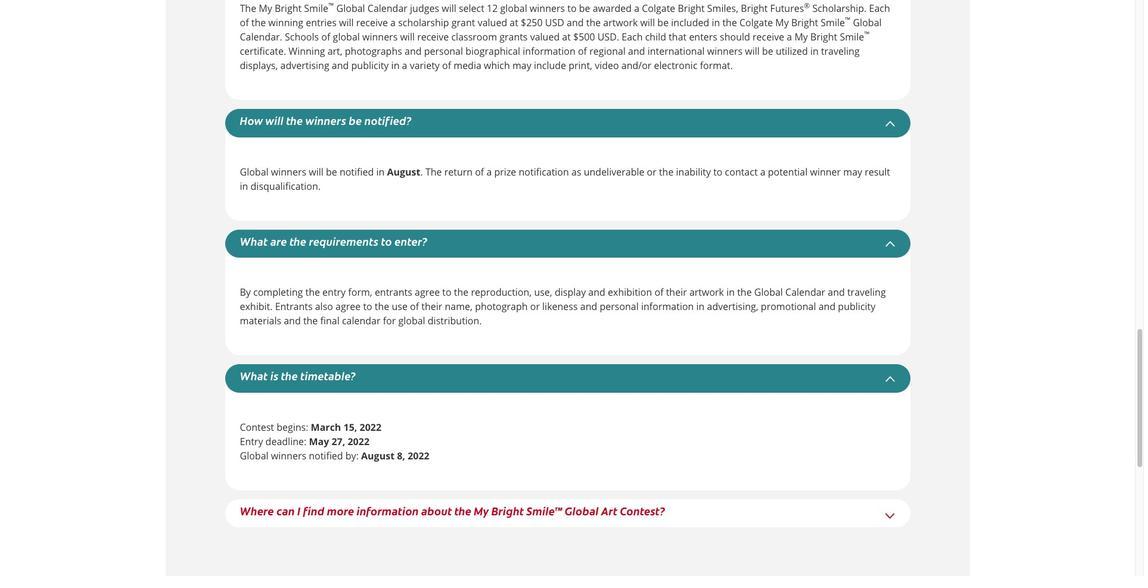 Task type: vqa. For each thing, say whether or not it's contained in the screenshot.
SMILE in the global calendar. schools of global winners will receive classroom grants valued at $500 usd. each child that enters should receive a my bright smile
yes



Task type: locate. For each thing, give the bounding box(es) containing it.
what left are
[[240, 234, 268, 249]]

0 vertical spatial at
[[510, 16, 518, 29]]

2 horizontal spatial information
[[641, 300, 694, 313]]

0 vertical spatial publicity
[[351, 59, 389, 72]]

1 vertical spatial at
[[562, 30, 571, 44]]

winners inside global calendar. schools of global winners will receive classroom grants valued at $500 usd. each child that enters should receive a my bright smile
[[362, 30, 398, 44]]

0 vertical spatial colgate
[[642, 2, 675, 15]]

2 horizontal spatial ™
[[864, 29, 870, 39]]

global inside by completing the entry form, entrants agree to the reproduction, use, display and exhibition of their artwork in the global calendar and traveling exhibit. entrants also agree to the use of their name, photograph or likeness and personal information in advertising, promotional and publicity materials and the final calendar for global distribution.
[[754, 286, 783, 299]]

1 vertical spatial notified
[[309, 450, 343, 463]]

or inside '. the return of a prize notification as undeliverable or the inability to contact a potential winner may result in disqualification.'
[[647, 165, 657, 178]]

winners up photographs
[[362, 30, 398, 44]]

my inside global calendar. schools of global winners will receive classroom grants valued at $500 usd. each child that enters should receive a my bright smile
[[795, 30, 808, 44]]

1 horizontal spatial may
[[843, 165, 862, 178]]

1 horizontal spatial publicity
[[838, 300, 875, 313]]

. the return of a prize notification as undeliverable or the inability to contact a potential winner may result in disqualification.
[[240, 165, 890, 193]]

0 vertical spatial information
[[523, 45, 575, 58]]

1 horizontal spatial colgate
[[739, 16, 773, 29]]

1 vertical spatial information
[[641, 300, 694, 313]]

or right undeliverable
[[647, 165, 657, 178]]

global inside 'contest begins: march 15, 2022 entry deadline: may 27, 2022 global winners notified by: august 8, 2022'
[[240, 450, 269, 463]]

bright down scholarship. at the top of the page
[[810, 30, 837, 44]]

a right awarded
[[634, 2, 639, 15]]

each
[[869, 2, 890, 15], [622, 30, 643, 44]]

valued down usd
[[530, 30, 560, 44]]

global up entries
[[336, 2, 365, 15]]

colgate up 'should'
[[739, 16, 773, 29]]

12
[[487, 2, 498, 15]]

global up disqualification. at the top left
[[240, 165, 269, 178]]

of up calendar.
[[240, 16, 249, 29]]

winners inside 'contest begins: march 15, 2022 entry deadline: may 27, 2022 global winners notified by: august 8, 2022'
[[271, 450, 306, 463]]

1 vertical spatial publicity
[[838, 300, 875, 313]]

their right exhibition at the right of the page
[[666, 286, 687, 299]]

will down 'should'
[[745, 45, 760, 58]]

of right exhibition at the right of the page
[[655, 286, 664, 299]]

0 horizontal spatial ™
[[328, 1, 334, 11]]

what
[[240, 234, 268, 249], [240, 369, 268, 384]]

futures
[[770, 2, 804, 15]]

be
[[579, 2, 590, 15], [657, 16, 669, 29], [762, 45, 773, 58], [349, 113, 362, 128], [326, 165, 337, 178]]

artwork down awarded
[[603, 16, 638, 29]]

™ certificate. winning art, photographs and personal biographical information of regional and international winners will be utilized in traveling displays, advertising and publicity in a variety of media which may include print, video and/or electronic format.
[[240, 29, 870, 72]]

0 horizontal spatial calendar
[[368, 2, 407, 15]]

0 horizontal spatial valued
[[478, 16, 507, 29]]

to
[[567, 2, 577, 15], [713, 165, 722, 178], [381, 234, 392, 249], [442, 286, 451, 299], [363, 300, 372, 313]]

personal up variety at the top left
[[424, 45, 463, 58]]

the right are
[[290, 234, 306, 249]]

2 vertical spatial global
[[398, 315, 425, 328]]

2022 right 15,
[[360, 421, 381, 434]]

0 vertical spatial agree
[[415, 286, 440, 299]]

agree right entrants
[[415, 286, 440, 299]]

global right 12
[[500, 2, 527, 15]]

2022
[[360, 421, 381, 434], [348, 435, 369, 448], [408, 450, 429, 463]]

media
[[454, 59, 481, 72]]

likeness
[[542, 300, 578, 313]]

1 vertical spatial valued
[[530, 30, 560, 44]]

1 horizontal spatial personal
[[600, 300, 639, 313]]

™
[[328, 1, 334, 11], [845, 15, 850, 25], [864, 29, 870, 39]]

winners up disqualification. at the top left
[[271, 165, 306, 178]]

a inside ™ certificate. winning art, photographs and personal biographical information of regional and international winners will be utilized in traveling displays, advertising and publicity in a variety of media which may include print, video and/or electronic format.
[[402, 59, 407, 72]]

child
[[645, 30, 666, 44]]

form,
[[348, 286, 372, 299]]

1 horizontal spatial global
[[398, 315, 425, 328]]

1 vertical spatial personal
[[600, 300, 639, 313]]

bright up included
[[678, 2, 705, 15]]

global down entry
[[240, 450, 269, 463]]

1 horizontal spatial the
[[425, 165, 442, 178]]

the left final
[[303, 315, 318, 328]]

video
[[595, 59, 619, 72]]

receive inside scholarship. each of the winning entries will receive a scholarship grant valued at $250 usd and the artwork will be included in the colgate my bright smile
[[356, 16, 388, 29]]

traveling
[[821, 45, 860, 58], [847, 286, 886, 299]]

a left scholarship
[[390, 16, 396, 29]]

0 horizontal spatial global
[[333, 30, 360, 44]]

variety
[[410, 59, 440, 72]]

0 horizontal spatial publicity
[[351, 59, 389, 72]]

2 what from the top
[[240, 369, 268, 384]]

return
[[444, 165, 473, 178]]

receive up the utilized
[[753, 30, 784, 44]]

what for what are the requirements to enter?
[[240, 234, 268, 249]]

each left child
[[622, 30, 643, 44]]

1 horizontal spatial or
[[647, 165, 657, 178]]

0 vertical spatial valued
[[478, 16, 507, 29]]

result
[[865, 165, 890, 178]]

the up 'should'
[[722, 16, 737, 29]]

the up advertising,
[[737, 286, 752, 299]]

august inside 'contest begins: march 15, 2022 entry deadline: may 27, 2022 global winners notified by: august 8, 2022'
[[361, 450, 395, 463]]

enter?
[[395, 234, 427, 249]]

publicity
[[351, 59, 389, 72], [838, 300, 875, 313]]

winners up format.
[[707, 45, 742, 58]]

to up the calendar
[[363, 300, 372, 313]]

what is the timetable? button
[[240, 369, 356, 384]]

1 vertical spatial or
[[530, 300, 540, 313]]

a left prize
[[486, 165, 492, 178]]

2022 up 'by:'
[[348, 435, 369, 448]]

reproduction,
[[471, 286, 532, 299]]

calendar
[[368, 2, 407, 15], [785, 286, 825, 299]]

1 vertical spatial each
[[622, 30, 643, 44]]

global down 'use' at the left bottom of page
[[398, 315, 425, 328]]

1 vertical spatial may
[[843, 165, 862, 178]]

be left the utilized
[[762, 45, 773, 58]]

artwork
[[603, 16, 638, 29], [689, 286, 724, 299]]

colgate
[[642, 2, 675, 15], [739, 16, 773, 29]]

use,
[[534, 286, 552, 299]]

2 horizontal spatial global
[[500, 2, 527, 15]]

0 horizontal spatial artwork
[[603, 16, 638, 29]]

2022 right 8,
[[408, 450, 429, 463]]

1 horizontal spatial artwork
[[689, 286, 724, 299]]

global up promotional
[[754, 286, 783, 299]]

1 vertical spatial traveling
[[847, 286, 886, 299]]

1 vertical spatial their
[[421, 300, 442, 313]]

1 what from the top
[[240, 234, 268, 249]]

undeliverable
[[584, 165, 644, 178]]

the left inability
[[659, 165, 674, 178]]

1 horizontal spatial each
[[869, 2, 890, 15]]

™ inside ™ certificate. winning art, photographs and personal biographical information of regional and international winners will be utilized in traveling displays, advertising and publicity in a variety of media which may include print, video and/or electronic format.
[[864, 29, 870, 39]]

utilized
[[776, 45, 808, 58]]

entries
[[306, 16, 337, 29]]

1 vertical spatial colgate
[[739, 16, 773, 29]]

1 horizontal spatial their
[[666, 286, 687, 299]]

will down scholarship
[[400, 30, 415, 44]]

how
[[240, 113, 263, 128]]

my up winning
[[259, 2, 272, 15]]

global calendar. schools of global winners will receive classroom grants valued at $500 usd. each child that enters should receive a my bright smile
[[240, 16, 882, 44]]

global
[[336, 2, 365, 15], [853, 16, 882, 29], [240, 165, 269, 178], [754, 286, 783, 299], [240, 450, 269, 463], [565, 504, 599, 519]]

1 horizontal spatial at
[[562, 30, 571, 44]]

materials
[[240, 315, 281, 328]]

be left awarded
[[579, 2, 590, 15]]

1 vertical spatial the
[[425, 165, 442, 178]]

0 vertical spatial traveling
[[821, 45, 860, 58]]

0 horizontal spatial personal
[[424, 45, 463, 58]]

or
[[647, 165, 657, 178], [530, 300, 540, 313]]

contact
[[725, 165, 758, 178]]

receive down scholarship
[[417, 30, 449, 44]]

colgate inside the my bright smile ™ global calendar judges will select 12 global winners to be awarded a colgate bright smiles, bright futures ®
[[642, 2, 675, 15]]

personal down exhibition at the right of the page
[[600, 300, 639, 313]]

begins:
[[277, 421, 308, 434]]

of down entries
[[321, 30, 330, 44]]

in left advertising,
[[696, 300, 705, 313]]

1 vertical spatial calendar
[[785, 286, 825, 299]]

receive for classroom
[[417, 30, 449, 44]]

select
[[459, 2, 484, 15]]

art,
[[328, 45, 342, 58]]

0 vertical spatial global
[[500, 2, 527, 15]]

a up the utilized
[[787, 30, 792, 44]]

0 horizontal spatial agree
[[336, 300, 361, 313]]

at
[[510, 16, 518, 29], [562, 30, 571, 44]]

bright
[[275, 2, 302, 15], [678, 2, 705, 15], [741, 2, 768, 15], [791, 16, 818, 29], [810, 30, 837, 44], [491, 504, 524, 519]]

winners
[[530, 2, 565, 15], [362, 30, 398, 44], [707, 45, 742, 58], [305, 113, 346, 128], [271, 165, 306, 178], [271, 450, 306, 463]]

august down notified?
[[387, 165, 420, 178]]

calendar inside by completing the entry form, entrants agree to the reproduction, use, display and exhibition of their artwork in the global calendar and traveling exhibit. entrants also agree to the use of their name, photograph or likeness and personal information in advertising, promotional and publicity materials and the final calendar for global distribution.
[[785, 286, 825, 299]]

in left disqualification. at the top left
[[240, 180, 248, 193]]

0 vertical spatial may
[[512, 59, 531, 72]]

1 horizontal spatial agree
[[415, 286, 440, 299]]

will up grant
[[442, 2, 456, 15]]

in inside '. the return of a prize notification as undeliverable or the inability to contact a potential winner may result in disqualification.'
[[240, 180, 248, 193]]

winners down deadline:
[[271, 450, 306, 463]]

1 vertical spatial artwork
[[689, 286, 724, 299]]

will inside global calendar. schools of global winners will receive classroom grants valued at $500 usd. each child that enters should receive a my bright smile
[[400, 30, 415, 44]]

valued down 12
[[478, 16, 507, 29]]

their left "name," at the left bottom
[[421, 300, 442, 313]]

to up global calendar. schools of global winners will receive classroom grants valued at $500 usd. each child that enters should receive a my bright smile
[[567, 2, 577, 15]]

$250
[[521, 16, 543, 29]]

0 horizontal spatial or
[[530, 300, 540, 313]]

should
[[720, 30, 750, 44]]

each right scholarship. at the top of the page
[[869, 2, 890, 15]]

personal inside by completing the entry form, entrants agree to the reproduction, use, display and exhibition of their artwork in the global calendar and traveling exhibit. entrants also agree to the use of their name, photograph or likeness and personal information in advertising, promotional and publicity materials and the final calendar for global distribution.
[[600, 300, 639, 313]]

bright right the smiles,
[[741, 2, 768, 15]]

0 horizontal spatial may
[[512, 59, 531, 72]]

be inside ™ certificate. winning art, photographs and personal biographical information of regional and international winners will be utilized in traveling displays, advertising and publicity in a variety of media which may include print, video and/or electronic format.
[[762, 45, 773, 58]]

agree down form,
[[336, 300, 361, 313]]

1 horizontal spatial valued
[[530, 30, 560, 44]]

global
[[500, 2, 527, 15], [333, 30, 360, 44], [398, 315, 425, 328]]

2 vertical spatial information
[[357, 504, 419, 519]]

0 vertical spatial ™
[[328, 1, 334, 11]]

i
[[297, 504, 301, 519]]

scholarship.
[[812, 2, 867, 15]]

colgate up child
[[642, 2, 675, 15]]

0 vertical spatial personal
[[424, 45, 463, 58]]

receive up photographs
[[356, 16, 388, 29]]

0 vertical spatial or
[[647, 165, 657, 178]]

0 horizontal spatial receive
[[356, 16, 388, 29]]

inability
[[676, 165, 711, 178]]

awarded
[[593, 2, 632, 15]]

may inside ™ certificate. winning art, photographs and personal biographical information of regional and international winners will be utilized in traveling displays, advertising and publicity in a variety of media which may include print, video and/or electronic format.
[[512, 59, 531, 72]]

2 vertical spatial ™
[[864, 29, 870, 39]]

what left is
[[240, 369, 268, 384]]

enters
[[689, 30, 717, 44]]

of inside global calendar. schools of global winners will receive classroom grants valued at $500 usd. each child that enters should receive a my bright smile
[[321, 30, 330, 44]]

0 horizontal spatial the
[[240, 2, 256, 15]]

a left variety at the top left
[[402, 59, 407, 72]]

0 vertical spatial calendar
[[368, 2, 407, 15]]

0 horizontal spatial at
[[510, 16, 518, 29]]

each inside scholarship. each of the winning entries will receive a scholarship grant valued at $250 usd and the artwork will be included in the colgate my bright smile
[[869, 2, 890, 15]]

entry
[[240, 435, 263, 448]]

will
[[442, 2, 456, 15], [339, 16, 354, 29], [640, 16, 655, 29], [400, 30, 415, 44], [745, 45, 760, 58], [266, 113, 284, 128], [309, 165, 323, 178]]

scholarship
[[398, 16, 449, 29]]

agree
[[415, 286, 440, 299], [336, 300, 361, 313]]

deadline:
[[266, 435, 306, 448]]

my up the utilized
[[795, 30, 808, 44]]

winners up usd
[[530, 2, 565, 15]]

the up calendar.
[[240, 2, 256, 15]]

0 vertical spatial artwork
[[603, 16, 638, 29]]

their
[[666, 286, 687, 299], [421, 300, 442, 313]]

0 vertical spatial smile
[[304, 2, 328, 15]]

at up grants
[[510, 16, 518, 29]]

photograph
[[475, 300, 528, 313]]

global down scholarship. at the top of the page
[[853, 16, 882, 29]]

1 horizontal spatial ™
[[845, 15, 850, 25]]

™ inside the my bright smile ™ global calendar judges will select 12 global winners to be awarded a colgate bright smiles, bright futures ®
[[328, 1, 334, 11]]

0 horizontal spatial each
[[622, 30, 643, 44]]

what is the timetable?
[[240, 369, 356, 384]]

in right the utilized
[[810, 45, 819, 58]]

to left enter?
[[381, 234, 392, 249]]

the right .
[[425, 165, 442, 178]]

august left 8,
[[361, 450, 395, 463]]

0 horizontal spatial colgate
[[642, 2, 675, 15]]

as
[[571, 165, 581, 178]]

at left '$500'
[[562, 30, 571, 44]]

also
[[315, 300, 333, 313]]

by completing the entry form, entrants agree to the reproduction, use, display and exhibition of their artwork in the global calendar and traveling exhibit. entrants also agree to the use of their name, photograph or likeness and personal information in advertising, promotional and publicity materials and the final calendar for global distribution.
[[240, 286, 886, 328]]

1 vertical spatial what
[[240, 369, 268, 384]]

grants
[[499, 30, 528, 44]]

winning
[[268, 16, 303, 29]]

0 vertical spatial what
[[240, 234, 268, 249]]

1 vertical spatial 2022
[[348, 435, 369, 448]]

1 horizontal spatial calendar
[[785, 286, 825, 299]]

are
[[270, 234, 287, 249]]

1 horizontal spatial information
[[523, 45, 575, 58]]

bright up winning
[[275, 2, 302, 15]]

or inside by completing the entry form, entrants agree to the reproduction, use, display and exhibition of their artwork in the global calendar and traveling exhibit. entrants also agree to the use of their name, photograph or likeness and personal information in advertising, promotional and publicity materials and the final calendar for global distribution.
[[530, 300, 540, 313]]

1 vertical spatial august
[[361, 450, 395, 463]]

™ for ™
[[845, 15, 850, 25]]

1 vertical spatial ™
[[845, 15, 850, 25]]

in down the smiles,
[[712, 16, 720, 29]]

0 vertical spatial the
[[240, 2, 256, 15]]

information down exhibition at the right of the page
[[641, 300, 694, 313]]

™ for ™ certificate. winning art, photographs and personal biographical information of regional and international winners will be utilized in traveling displays, advertising and publicity in a variety of media which may include print, video and/or electronic format.
[[864, 29, 870, 39]]

smile
[[304, 2, 328, 15], [821, 16, 845, 29], [840, 30, 864, 44]]

or down use,
[[530, 300, 540, 313]]

information up include
[[523, 45, 575, 58]]

will right entries
[[339, 16, 354, 29]]

1 vertical spatial smile
[[821, 16, 845, 29]]

colgate inside scholarship. each of the winning entries will receive a scholarship grant valued at $250 usd and the artwork will be included in the colgate my bright smile
[[739, 16, 773, 29]]

1 vertical spatial global
[[333, 30, 360, 44]]

1 horizontal spatial receive
[[417, 30, 449, 44]]

information right more
[[357, 504, 419, 519]]

will up disqualification. at the top left
[[309, 165, 323, 178]]

the up '$500'
[[586, 16, 601, 29]]

include
[[534, 59, 566, 72]]

0 vertical spatial each
[[869, 2, 890, 15]]

of
[[240, 16, 249, 29], [321, 30, 330, 44], [578, 45, 587, 58], [442, 59, 451, 72], [475, 165, 484, 178], [655, 286, 664, 299], [410, 300, 419, 313]]

certificate.
[[240, 45, 286, 58]]

bright down ®
[[791, 16, 818, 29]]

the
[[240, 2, 256, 15], [425, 165, 442, 178]]

0 horizontal spatial their
[[421, 300, 442, 313]]

a right contact
[[760, 165, 765, 178]]

2 vertical spatial smile
[[840, 30, 864, 44]]

by
[[240, 286, 251, 299]]

may right which
[[512, 59, 531, 72]]

global inside the my bright smile ™ global calendar judges will select 12 global winners to be awarded a colgate bright smiles, bright futures ®
[[500, 2, 527, 15]]



Task type: describe. For each thing, give the bounding box(es) containing it.
how will the winners be notified?
[[240, 113, 412, 128]]

at inside global calendar. schools of global winners will receive classroom grants valued at $500 usd. each child that enters should receive a my bright smile
[[562, 30, 571, 44]]

potential
[[768, 165, 808, 178]]

my inside scholarship. each of the winning entries will receive a scholarship grant valued at $250 usd and the artwork will be included in the colgate my bright smile
[[775, 16, 789, 29]]

schools
[[285, 30, 319, 44]]

for
[[383, 315, 396, 328]]

valued inside scholarship. each of the winning entries will receive a scholarship grant valued at $250 usd and the artwork will be included in the colgate my bright smile
[[478, 16, 507, 29]]

global inside global calendar. schools of global winners will receive classroom grants valued at $500 usd. each child that enters should receive a my bright smile
[[333, 30, 360, 44]]

find
[[303, 504, 324, 519]]

contest?
[[620, 504, 665, 519]]

my right the about
[[474, 504, 489, 519]]

the up calendar.
[[251, 16, 266, 29]]

publicity inside ™ certificate. winning art, photographs and personal biographical information of regional and international winners will be utilized in traveling displays, advertising and publicity in a variety of media which may include print, video and/or electronic format.
[[351, 59, 389, 72]]

artwork inside scholarship. each of the winning entries will receive a scholarship grant valued at $250 usd and the artwork will be included in the colgate my bright smile
[[603, 16, 638, 29]]

global winners will be notified in august
[[240, 165, 420, 178]]

regional
[[589, 45, 626, 58]]

grant
[[452, 16, 475, 29]]

contest begins: march 15, 2022 entry deadline: may 27, 2022 global winners notified by: august 8, 2022
[[240, 421, 429, 463]]

advertising
[[280, 59, 329, 72]]

final
[[320, 315, 339, 328]]

the up "name," at the left bottom
[[454, 286, 468, 299]]

8,
[[397, 450, 405, 463]]

bright inside global calendar. schools of global winners will receive classroom grants valued at $500 usd. each child that enters should receive a my bright smile
[[810, 30, 837, 44]]

global inside global calendar. schools of global winners will receive classroom grants valued at $500 usd. each child that enters should receive a my bright smile
[[853, 16, 882, 29]]

2 vertical spatial 2022
[[408, 450, 429, 463]]

smiles,
[[707, 2, 738, 15]]

and inside scholarship. each of the winning entries will receive a scholarship grant valued at $250 usd and the artwork will be included in the colgate my bright smile
[[567, 16, 584, 29]]

the right the about
[[454, 504, 471, 519]]

be inside scholarship. each of the winning entries will receive a scholarship grant valued at $250 usd and the artwork will be included in the colgate my bright smile
[[657, 16, 669, 29]]

exhibit.
[[240, 300, 273, 313]]

the inside '. the return of a prize notification as undeliverable or the inability to contact a potential winner may result in disqualification.'
[[425, 165, 442, 178]]

®
[[804, 1, 810, 11]]

in up advertising,
[[726, 286, 735, 299]]

the inside '. the return of a prize notification as undeliverable or the inability to contact a potential winner may result in disqualification.'
[[659, 165, 674, 178]]

0 vertical spatial notified
[[340, 165, 374, 178]]

will up child
[[640, 16, 655, 29]]

15,
[[344, 421, 357, 434]]

what for what is the timetable?
[[240, 369, 268, 384]]

0 vertical spatial august
[[387, 165, 420, 178]]

global inside by completing the entry form, entrants agree to the reproduction, use, display and exhibition of their artwork in the global calendar and traveling exhibit. entrants also agree to the use of their name, photograph or likeness and personal information in advertising, promotional and publicity materials and the final calendar for global distribution.
[[398, 315, 425, 328]]

electronic
[[654, 59, 697, 72]]

to inside the my bright smile ™ global calendar judges will select 12 global winners to be awarded a colgate bright smiles, bright futures ®
[[567, 2, 577, 15]]

receive for a
[[356, 16, 388, 29]]

usd
[[545, 16, 564, 29]]

that
[[669, 30, 687, 44]]

international
[[648, 45, 705, 58]]

winners inside the my bright smile ™ global calendar judges will select 12 global winners to be awarded a colgate bright smiles, bright futures ®
[[530, 2, 565, 15]]

may inside '. the return of a prize notification as undeliverable or the inability to contact a potential winner may result in disqualification.'
[[843, 165, 862, 178]]

display
[[555, 286, 586, 299]]

of inside '. the return of a prize notification as undeliverable or the inability to contact a potential winner may result in disqualification.'
[[475, 165, 484, 178]]

artwork inside by completing the entry form, entrants agree to the reproduction, use, display and exhibition of their artwork in the global calendar and traveling exhibit. entrants also agree to the use of their name, photograph or likeness and personal information in advertising, promotional and publicity materials and the final calendar for global distribution.
[[689, 286, 724, 299]]

contest
[[240, 421, 274, 434]]

can
[[276, 504, 295, 519]]

information inside by completing the entry form, entrants agree to the reproduction, use, display and exhibition of their artwork in the global calendar and traveling exhibit. entrants also agree to the use of their name, photograph or likeness and personal information in advertising, promotional and publicity materials and the final calendar for global distribution.
[[641, 300, 694, 313]]

to inside '. the return of a prize notification as undeliverable or the inability to contact a potential winner may result in disqualification.'
[[713, 165, 722, 178]]

a inside the my bright smile ™ global calendar judges will select 12 global winners to be awarded a colgate bright smiles, bright futures ®
[[634, 2, 639, 15]]

smile inside the my bright smile ™ global calendar judges will select 12 global winners to be awarded a colgate bright smiles, bright futures ®
[[304, 2, 328, 15]]

name,
[[445, 300, 473, 313]]

notified?
[[364, 113, 412, 128]]

winners up the global winners will be notified in august
[[305, 113, 346, 128]]

winner
[[810, 165, 841, 178]]

what are the requirements to enter? button
[[240, 234, 427, 249]]

use
[[392, 300, 408, 313]]

be down how will the winners be notified?
[[326, 165, 337, 178]]

entrants
[[375, 286, 412, 299]]

smile inside global calendar. schools of global winners will receive classroom grants valued at $500 usd. each child that enters should receive a my bright smile
[[840, 30, 864, 44]]

in left .
[[376, 165, 385, 178]]

disqualification.
[[251, 180, 321, 193]]

smile™
[[526, 504, 562, 519]]

of inside scholarship. each of the winning entries will receive a scholarship grant valued at $250 usd and the artwork will be included in the colgate my bright smile
[[240, 16, 249, 29]]

a inside scholarship. each of the winning entries will receive a scholarship grant valued at $250 usd and the artwork will be included in the colgate my bright smile
[[390, 16, 396, 29]]

usd.
[[598, 30, 619, 44]]

the up for at the left bottom of page
[[375, 300, 389, 313]]

print,
[[569, 59, 592, 72]]

each inside global calendar. schools of global winners will receive classroom grants valued at $500 usd. each child that enters should receive a my bright smile
[[622, 30, 643, 44]]

traveling inside ™ certificate. winning art, photographs and personal biographical information of regional and international winners will be utilized in traveling displays, advertising and publicity in a variety of media which may include print, video and/or electronic format.
[[821, 45, 860, 58]]

calendar inside the my bright smile ™ global calendar judges will select 12 global winners to be awarded a colgate bright smiles, bright futures ®
[[368, 2, 407, 15]]

march
[[311, 421, 341, 434]]

traveling inside by completing the entry form, entrants agree to the reproduction, use, display and exhibition of their artwork in the global calendar and traveling exhibit. entrants also agree to the use of their name, photograph or likeness and personal information in advertising, promotional and publicity materials and the final calendar for global distribution.
[[847, 286, 886, 299]]

the up also
[[305, 286, 320, 299]]

winners inside ™ certificate. winning art, photographs and personal biographical information of regional and international winners will be utilized in traveling displays, advertising and publicity in a variety of media which may include print, video and/or electronic format.
[[707, 45, 742, 58]]

global left art
[[565, 504, 599, 519]]

0 horizontal spatial information
[[357, 504, 419, 519]]

.
[[420, 165, 423, 178]]

scholarship. each of the winning entries will receive a scholarship grant valued at $250 usd and the artwork will be included in the colgate my bright smile
[[240, 2, 890, 29]]

in down photographs
[[391, 59, 399, 72]]

the inside the my bright smile ™ global calendar judges will select 12 global winners to be awarded a colgate bright smiles, bright futures ®
[[240, 2, 256, 15]]

winning
[[289, 45, 325, 58]]

be left notified?
[[349, 113, 362, 128]]

is
[[270, 369, 278, 384]]

will inside the my bright smile ™ global calendar judges will select 12 global winners to be awarded a colgate bright smiles, bright futures ®
[[442, 2, 456, 15]]

my inside the my bright smile ™ global calendar judges will select 12 global winners to be awarded a colgate bright smiles, bright futures ®
[[259, 2, 272, 15]]

bright left smile™
[[491, 504, 524, 519]]

of left media
[[442, 59, 451, 72]]

by:
[[345, 450, 359, 463]]

smile inside scholarship. each of the winning entries will receive a scholarship grant valued at $250 usd and the artwork will be included in the colgate my bright smile
[[821, 16, 845, 29]]

where can i find more information about the my bright smile™ global art contest? button
[[240, 504, 665, 519]]

advertising,
[[707, 300, 758, 313]]

biographical
[[465, 45, 520, 58]]

the my bright smile ™ global calendar judges will select 12 global winners to be awarded a colgate bright smiles, bright futures ®
[[240, 1, 810, 15]]

may
[[309, 435, 329, 448]]

0 vertical spatial their
[[666, 286, 687, 299]]

27,
[[332, 435, 345, 448]]

to up "name," at the left bottom
[[442, 286, 451, 299]]

displays,
[[240, 59, 278, 72]]

information inside ™ certificate. winning art, photographs and personal biographical information of regional and international winners will be utilized in traveling displays, advertising and publicity in a variety of media which may include print, video and/or electronic format.
[[523, 45, 575, 58]]

about
[[421, 504, 452, 519]]

notified inside 'contest begins: march 15, 2022 entry deadline: may 27, 2022 global winners notified by: august 8, 2022'
[[309, 450, 343, 463]]

of down '$500'
[[578, 45, 587, 58]]

the right is
[[281, 369, 298, 384]]

be inside the my bright smile ™ global calendar judges will select 12 global winners to be awarded a colgate bright smiles, bright futures ®
[[579, 2, 590, 15]]

where
[[240, 504, 274, 519]]

will right how
[[266, 113, 284, 128]]

requirements
[[309, 234, 379, 249]]

valued inside global calendar. schools of global winners will receive classroom grants valued at $500 usd. each child that enters should receive a my bright smile
[[530, 30, 560, 44]]

the right how
[[286, 113, 303, 128]]

how will the winners be notified? button
[[240, 113, 412, 128]]

which
[[484, 59, 510, 72]]

judges
[[410, 2, 439, 15]]

a inside global calendar. schools of global winners will receive classroom grants valued at $500 usd. each child that enters should receive a my bright smile
[[787, 30, 792, 44]]

distribution.
[[428, 315, 482, 328]]

0 vertical spatial 2022
[[360, 421, 381, 434]]

2 horizontal spatial receive
[[753, 30, 784, 44]]

promotional
[[761, 300, 816, 313]]

at inside scholarship. each of the winning entries will receive a scholarship grant valued at $250 usd and the artwork will be included in the colgate my bright smile
[[510, 16, 518, 29]]

more
[[327, 504, 354, 519]]

what are the requirements to enter?
[[240, 234, 427, 249]]

completing
[[253, 286, 303, 299]]

1 vertical spatial agree
[[336, 300, 361, 313]]

of right 'use' at the left bottom of page
[[410, 300, 419, 313]]

publicity inside by completing the entry form, entrants agree to the reproduction, use, display and exhibition of their artwork in the global calendar and traveling exhibit. entrants also agree to the use of their name, photograph or likeness and personal information in advertising, promotional and publicity materials and the final calendar for global distribution.
[[838, 300, 875, 313]]

$500
[[573, 30, 595, 44]]

included
[[671, 16, 709, 29]]

global inside the my bright smile ™ global calendar judges will select 12 global winners to be awarded a colgate bright smiles, bright futures ®
[[336, 2, 365, 15]]

notification
[[519, 165, 569, 178]]

classroom
[[451, 30, 497, 44]]

bright inside scholarship. each of the winning entries will receive a scholarship grant valued at $250 usd and the artwork will be included in the colgate my bright smile
[[791, 16, 818, 29]]

exhibition
[[608, 286, 652, 299]]

personal inside ™ certificate. winning art, photographs and personal biographical information of regional and international winners will be utilized in traveling displays, advertising and publicity in a variety of media which may include print, video and/or electronic format.
[[424, 45, 463, 58]]

and/or
[[621, 59, 652, 72]]

in inside scholarship. each of the winning entries will receive a scholarship grant valued at $250 usd and the artwork will be included in the colgate my bright smile
[[712, 16, 720, 29]]

calendar.
[[240, 30, 282, 44]]

calendar
[[342, 315, 380, 328]]

will inside ™ certificate. winning art, photographs and personal biographical information of regional and international winners will be utilized in traveling displays, advertising and publicity in a variety of media which may include print, video and/or electronic format.
[[745, 45, 760, 58]]



